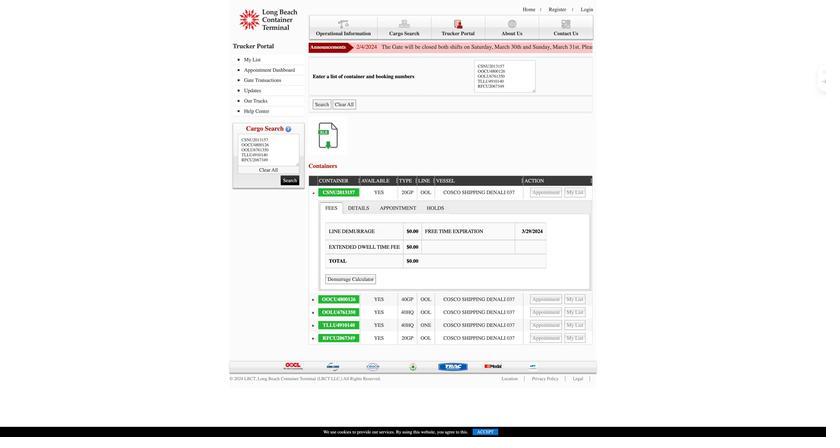 Task type: describe. For each thing, give the bounding box(es) containing it.
action edit column settings image
[[590, 178, 593, 184]]

container edit column settings image
[[357, 178, 360, 184]]

5 row from the top
[[309, 306, 593, 319]]

0 vertical spatial menu bar
[[310, 15, 594, 39]]

Enter container numbers and/ or booking numbers.  text field
[[238, 134, 300, 166]]

line edit column settings image
[[432, 178, 435, 184]]

2 row from the top
[[309, 186, 593, 199]]



Task type: locate. For each thing, give the bounding box(es) containing it.
1 row from the top
[[309, 175, 596, 186]]

column header
[[309, 176, 318, 186]]

None button
[[333, 100, 356, 109], [531, 188, 563, 197], [565, 188, 586, 197], [326, 274, 376, 284], [531, 295, 563, 304], [565, 295, 586, 304], [531, 307, 563, 317], [565, 307, 586, 317], [531, 320, 563, 330], [565, 320, 586, 330], [531, 333, 563, 343], [565, 333, 586, 343], [333, 100, 356, 109], [531, 188, 563, 197], [565, 188, 586, 197], [326, 274, 376, 284], [531, 295, 563, 304], [565, 295, 586, 304], [531, 307, 563, 317], [565, 307, 586, 317], [531, 320, 563, 330], [565, 320, 586, 330], [531, 333, 563, 343], [565, 333, 586, 343]]

6 row from the top
[[309, 319, 593, 332]]

available edit column settings image
[[395, 178, 398, 184]]

type edit column settings image
[[414, 178, 417, 184]]

1 vertical spatial menu bar
[[233, 55, 307, 116]]

None submit
[[313, 100, 332, 109], [281, 176, 300, 185], [313, 100, 332, 109], [281, 176, 300, 185]]

column header inside row
[[309, 176, 318, 186]]

7 row from the top
[[309, 332, 593, 345]]

3 row from the top
[[309, 199, 593, 293]]

4 row from the top
[[309, 293, 593, 306]]

vessel edit column settings image
[[520, 178, 524, 184]]

0 horizontal spatial menu bar
[[233, 55, 307, 116]]

row
[[309, 175, 596, 186], [309, 186, 593, 199], [309, 199, 593, 293], [309, 293, 593, 306], [309, 306, 593, 319], [309, 319, 593, 332], [309, 332, 593, 345]]

tab list inside row
[[320, 202, 450, 214]]

row group
[[309, 186, 593, 345]]

tab
[[320, 202, 343, 214]]

cell
[[309, 186, 318, 199], [318, 186, 360, 199], [360, 186, 398, 199], [398, 186, 417, 199], [417, 186, 435, 199], [435, 186, 524, 199], [524, 186, 593, 199], [309, 199, 318, 293], [318, 199, 593, 293], [309, 293, 318, 306], [318, 293, 360, 306], [360, 293, 398, 306], [398, 293, 417, 306], [417, 293, 435, 306], [435, 293, 524, 306], [524, 293, 593, 306], [309, 306, 318, 319], [318, 306, 360, 319], [360, 306, 398, 319], [398, 306, 417, 319], [417, 306, 435, 319], [435, 306, 524, 319], [524, 306, 593, 319], [309, 319, 318, 332], [318, 319, 360, 332], [360, 319, 398, 332], [398, 319, 417, 332], [417, 319, 435, 332], [435, 319, 524, 332], [524, 319, 593, 332], [309, 332, 318, 345], [318, 332, 360, 345], [360, 332, 398, 345], [398, 332, 417, 345], [417, 332, 435, 345], [435, 332, 524, 345], [524, 332, 593, 345]]

tab list
[[320, 202, 450, 214]]

tree grid
[[309, 175, 596, 345]]

Enter container numbers and/ or booking numbers. Press ESC to reset input box text field
[[475, 60, 536, 93]]

1 horizontal spatial menu bar
[[310, 15, 594, 39]]

menu bar
[[310, 15, 594, 39], [233, 55, 307, 116]]



Task type: vqa. For each thing, say whether or not it's contained in the screenshot.
bottom menu bar
yes



